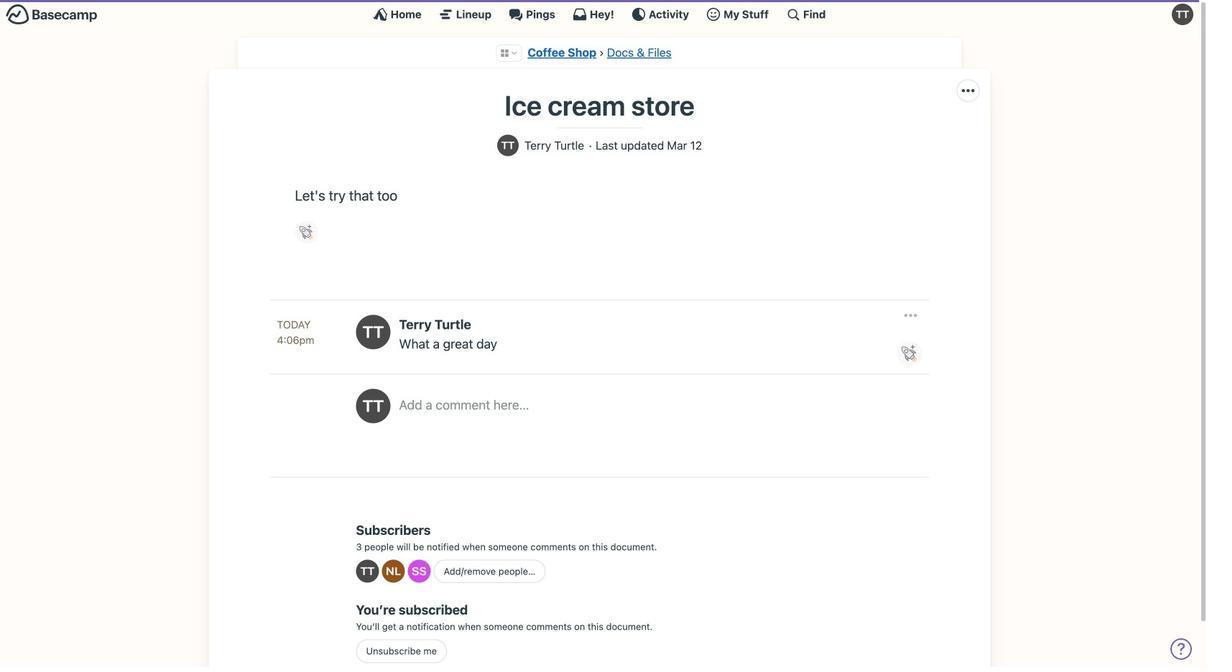 Task type: describe. For each thing, give the bounding box(es) containing it.
1 vertical spatial terry turtle image
[[497, 135, 519, 156]]

today element
[[277, 317, 311, 333]]

main element
[[0, 0, 1199, 28]]

natalie lubich image
[[382, 560, 405, 583]]

sarah silvers image
[[408, 560, 431, 583]]

1 terry turtle image from the top
[[356, 315, 390, 350]]

switch accounts image
[[6, 4, 98, 26]]

2 terry turtle image from the top
[[356, 389, 390, 424]]



Task type: vqa. For each thing, say whether or not it's contained in the screenshot.
TODO icon
no



Task type: locate. For each thing, give the bounding box(es) containing it.
1 horizontal spatial terry turtle image
[[1172, 4, 1193, 25]]

4:06pm element
[[277, 334, 314, 346]]

terry turtle image
[[356, 315, 390, 350], [356, 389, 390, 424], [356, 560, 379, 583]]

3 terry turtle image from the top
[[356, 560, 379, 583]]

terry turtle image
[[1172, 4, 1193, 25], [497, 135, 519, 156]]

keyboard shortcut: ⌘ + / image
[[786, 7, 800, 22]]

0 vertical spatial terry turtle image
[[1172, 4, 1193, 25]]

mar 12 element
[[667, 139, 702, 152]]

2 vertical spatial terry turtle image
[[356, 560, 379, 583]]

0 vertical spatial terry turtle image
[[356, 315, 390, 350]]

0 horizontal spatial terry turtle image
[[497, 135, 519, 156]]

1 vertical spatial terry turtle image
[[356, 389, 390, 424]]



